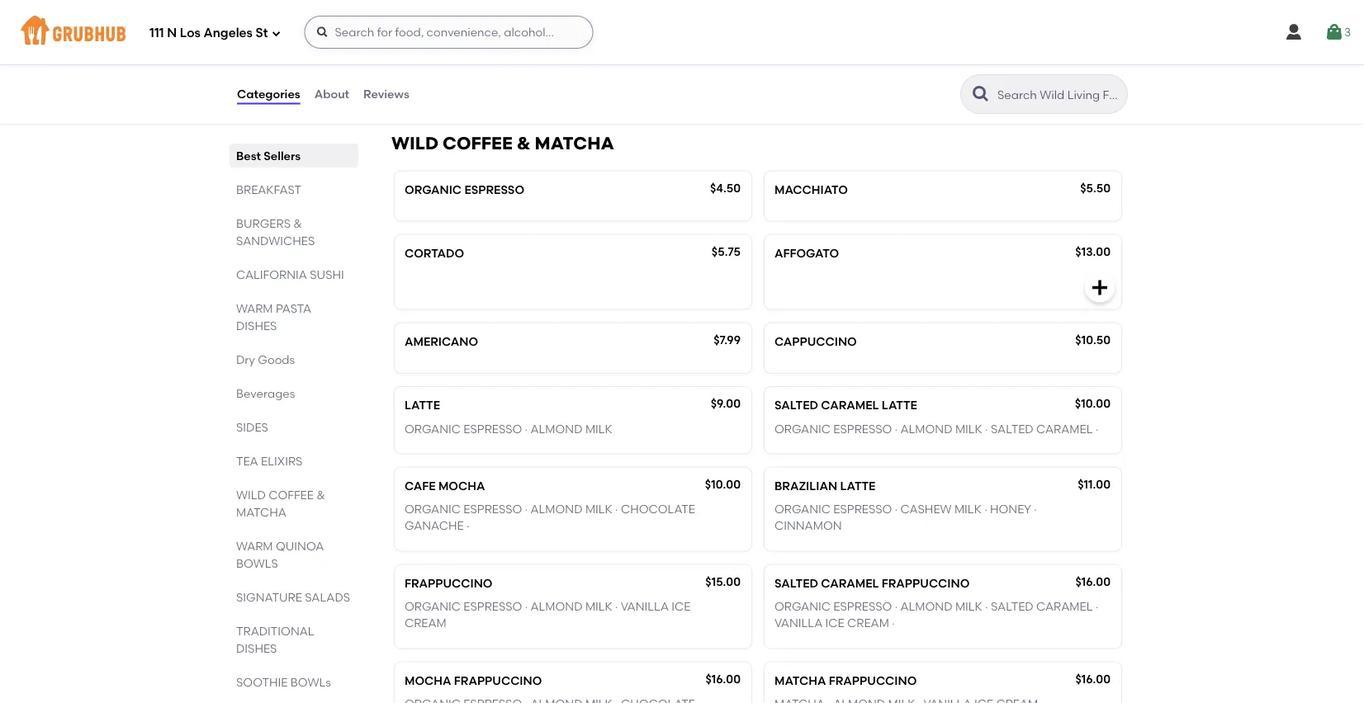 Task type: vqa. For each thing, say whether or not it's contained in the screenshot.
TEA
yes



Task type: describe. For each thing, give the bounding box(es) containing it.
macchiato
[[775, 183, 848, 197]]

espresso for organic espresso
[[464, 183, 524, 197]]

3 button
[[1324, 17, 1351, 47]]

n
[[167, 26, 177, 41]]

2 horizontal spatial latte
[[882, 399, 917, 413]]

$11.00
[[1078, 478, 1111, 492]]

espresso for organic espresso · cashew milk · honey · cinnamon
[[833, 503, 892, 517]]

$13.00
[[1075, 245, 1111, 259]]

organic espresso · almond milk · salted caramel · vanilla ice cream ·
[[775, 600, 1098, 631]]

best
[[236, 149, 261, 163]]

americano
[[405, 335, 478, 349]]

reviews
[[363, 87, 409, 101]]

1 vertical spatial moringa
[[501, 67, 558, 81]]

milk for organic espresso · almond milk
[[585, 422, 612, 436]]

wild coffee & matcha inside tab
[[236, 488, 325, 519]]

$15.00
[[705, 575, 741, 589]]

caramel inside organic espresso · almond milk · salted caramel · vanilla ice cream ·
[[1036, 600, 1093, 614]]

almond for latte
[[531, 422, 583, 436]]

organic for organic espresso
[[405, 183, 462, 197]]

organic for organic espresso · almond milk · salted caramel · vanilla ice cream ·
[[775, 600, 831, 614]]

bowls
[[290, 675, 331, 690]]

brazilian
[[775, 479, 837, 493]]

salads
[[305, 590, 350, 604]]

salted inside organic espresso · almond milk · salted caramel · vanilla ice cream ·
[[991, 600, 1034, 614]]

signature salads
[[236, 590, 350, 604]]

elixirs
[[261, 454, 303, 468]]

organic espresso · almond milk · salted caramel ·
[[775, 422, 1098, 436]]

tulsi
[[538, 50, 570, 64]]

1 horizontal spatial latte
[[840, 479, 876, 493]]

burgers
[[236, 216, 291, 230]]

$16.00 for salted caramel frappuccino
[[1075, 575, 1111, 589]]

tea elixirs tab
[[236, 453, 352, 470]]

cortado
[[405, 247, 464, 261]]

mocha frappuccino
[[405, 674, 542, 688]]

milk for organic espresso · almond milk · vanilla ice cream
[[585, 600, 612, 614]]

organic espresso
[[405, 183, 524, 197]]

coffee inside tab
[[269, 488, 314, 502]]

dishes inside traditional dishes
[[236, 642, 277, 656]]

ganache
[[405, 520, 464, 534]]

organic espresso · almond milk · chocolate ganache ·
[[405, 503, 695, 534]]

tea elixirs
[[236, 454, 303, 468]]

st
[[256, 26, 268, 41]]

coco
[[588, 67, 626, 81]]

beverages
[[236, 386, 295, 401]]

burgers & sandwiches
[[236, 216, 315, 248]]

traditional
[[236, 624, 314, 638]]

milk for organic espresso · almond milk · salted caramel · vanilla ice cream ·
[[955, 600, 982, 614]]

$5.50
[[1080, 181, 1111, 195]]

burgers & sandwiches tab
[[236, 215, 352, 249]]

0 vertical spatial mocha
[[438, 479, 485, 493]]

about button
[[314, 64, 350, 124]]

cream inside "organic espresso · almond milk · vanilla ice cream"
[[405, 617, 447, 631]]

almond for salted caramel frappuccino
[[901, 600, 953, 614]]

1 oil from the left
[[473, 67, 493, 81]]

sushi
[[310, 268, 344, 282]]

$7.99
[[714, 333, 741, 347]]

almond for cafe mocha
[[531, 503, 583, 517]]

$10.00 for organic espresso · almond milk · salted caramel ·
[[1075, 397, 1111, 411]]

breakfast
[[236, 182, 301, 197]]

warm for warm quinoa bowls
[[236, 539, 273, 553]]

wild coffee & matcha tab
[[236, 486, 352, 521]]

signature salads tab
[[236, 589, 352, 606]]

vanilla inside "organic espresso · almond milk · vanilla ice cream"
[[621, 600, 669, 614]]

dishes inside warm pasta dishes
[[236, 319, 277, 333]]

0 horizontal spatial latte
[[405, 399, 440, 413]]

111
[[149, 26, 164, 41]]

almond for frappuccino
[[531, 600, 583, 614]]

· empower ·   moringa tulsi brew · matcha · spearmint oil · moringa oil · coco sugar
[[405, 50, 671, 81]]

best sellers
[[236, 149, 301, 163]]

sandwiches
[[236, 234, 315, 248]]

organic for organic espresso · cashew milk · honey · cinnamon
[[775, 503, 831, 517]]

brew
[[573, 50, 606, 64]]

angeles
[[204, 26, 253, 41]]

honey
[[990, 503, 1031, 517]]

$10.50
[[1075, 333, 1111, 347]]

matcha inside · empower ·   moringa tulsi brew · matcha · spearmint oil · moringa oil · coco sugar
[[615, 50, 665, 64]]

Search Wild Living Foods search field
[[996, 87, 1122, 102]]

california sushi tab
[[236, 266, 352, 283]]

1 vertical spatial mocha
[[405, 674, 451, 688]]

empower
[[410, 50, 470, 64]]

search icon image
[[971, 84, 991, 104]]

warm for warm pasta dishes
[[236, 301, 273, 315]]

main navigation navigation
[[0, 0, 1364, 64]]

3
[[1344, 25, 1351, 39]]

sugar
[[629, 67, 670, 81]]

organic for organic espresso · almond milk · chocolate ganache ·
[[405, 503, 461, 517]]

vanilla inside organic espresso · almond milk · salted caramel · vanilla ice cream ·
[[775, 617, 823, 631]]

goods
[[258, 353, 295, 367]]

matcha style
[[405, 27, 494, 41]]

0 vertical spatial wild coffee & matcha
[[391, 133, 614, 154]]

salted caramel latte
[[775, 399, 917, 413]]



Task type: locate. For each thing, give the bounding box(es) containing it.
almond
[[531, 422, 583, 436], [901, 422, 953, 436], [531, 503, 583, 517], [531, 600, 583, 614], [901, 600, 953, 614]]

organic down salted caramel frappuccino
[[775, 600, 831, 614]]

dishes up dry goods
[[236, 319, 277, 333]]

$16.00 for matcha frappuccino
[[1075, 672, 1111, 687]]

warm inside warm quinoa bowls
[[236, 539, 273, 553]]

oil down style on the left
[[473, 67, 493, 81]]

warm pasta dishes tab
[[236, 300, 352, 334]]

organic
[[405, 183, 462, 197], [405, 422, 461, 436], [775, 422, 831, 436], [405, 503, 461, 517], [775, 503, 831, 517], [405, 600, 461, 614], [775, 600, 831, 614]]

2 horizontal spatial &
[[517, 133, 531, 154]]

organic up cafe mocha
[[405, 422, 461, 436]]

brazilian latte
[[775, 479, 876, 493]]

svg image
[[1324, 22, 1344, 42], [720, 68, 740, 87]]

quinoa
[[276, 539, 324, 553]]

spearmint
[[405, 67, 470, 81]]

$10.00 for organic espresso · almond milk · chocolate ganache ·
[[705, 478, 741, 492]]

cream
[[405, 617, 447, 631], [847, 617, 889, 631]]

organic inside organic espresso · almond milk · salted caramel · vanilla ice cream ·
[[775, 600, 831, 614]]

organic inside the organic espresso · almond milk · chocolate ganache ·
[[405, 503, 461, 517]]

1 vertical spatial wild
[[236, 488, 266, 502]]

latte up the organic espresso · almond milk · salted caramel ·
[[882, 399, 917, 413]]

espresso for organic espresso · almond milk · salted caramel · vanilla ice cream ·
[[833, 600, 892, 614]]

warm quinoa bowls tab
[[236, 538, 352, 572]]

0 vertical spatial ice
[[672, 600, 691, 614]]

milk inside "organic espresso · almond milk · vanilla ice cream"
[[585, 600, 612, 614]]

milk for organic espresso · cashew milk · honey · cinnamon
[[955, 503, 982, 517]]

milk
[[585, 422, 612, 436], [955, 422, 982, 436], [585, 503, 612, 517], [955, 503, 982, 517], [585, 600, 612, 614], [955, 600, 982, 614]]

warm down california
[[236, 301, 273, 315]]

1 cream from the left
[[405, 617, 447, 631]]

espresso inside organic espresso · almond milk · salted caramel · vanilla ice cream ·
[[833, 600, 892, 614]]

organic for organic espresso · almond milk · vanilla ice cream
[[405, 600, 461, 614]]

cream inside organic espresso · almond milk · salted caramel · vanilla ice cream ·
[[847, 617, 889, 631]]

2 oil from the left
[[561, 67, 580, 81]]

traditional dishes tab
[[236, 623, 352, 657]]

wild
[[391, 133, 439, 154], [236, 488, 266, 502]]

espresso inside the organic espresso · cashew milk · honey · cinnamon
[[833, 503, 892, 517]]

1 horizontal spatial cream
[[847, 617, 889, 631]]

organic espresso · cashew milk · honey · cinnamon
[[775, 503, 1037, 534]]

soothie bowls
[[236, 675, 331, 690]]

svg image
[[1284, 22, 1304, 42], [316, 26, 329, 39], [271, 28, 281, 38], [1090, 278, 1110, 298]]

dry goods
[[236, 353, 295, 367]]

0 vertical spatial coffee
[[443, 133, 513, 154]]

1 vertical spatial coffee
[[269, 488, 314, 502]]

latte
[[405, 399, 440, 413], [882, 399, 917, 413], [840, 479, 876, 493]]

dry
[[236, 353, 255, 367]]

dishes
[[236, 319, 277, 333], [236, 642, 277, 656]]

california sushi
[[236, 268, 344, 282]]

1 warm from the top
[[236, 301, 273, 315]]

organic down "salted caramel latte"
[[775, 422, 831, 436]]

wild inside wild coffee & matcha
[[236, 488, 266, 502]]

1 horizontal spatial wild coffee & matcha
[[391, 133, 614, 154]]

signature
[[236, 590, 302, 604]]

organic down ganache
[[405, 600, 461, 614]]

almond inside the organic espresso · almond milk · chocolate ganache ·
[[531, 503, 583, 517]]

1 dishes from the top
[[236, 319, 277, 333]]

los
[[180, 26, 201, 41]]

$5.75
[[712, 245, 741, 259]]

& inside burgers & sandwiches
[[293, 216, 302, 230]]

matcha
[[405, 27, 456, 41], [615, 50, 665, 64], [535, 133, 614, 154], [236, 505, 286, 519], [775, 674, 826, 688]]

0 vertical spatial dishes
[[236, 319, 277, 333]]

0 horizontal spatial &
[[293, 216, 302, 230]]

moringa down tulsi
[[501, 67, 558, 81]]

categories button
[[236, 64, 301, 124]]

oil
[[473, 67, 493, 81], [561, 67, 580, 81]]

cinnamon
[[775, 520, 842, 534]]

sellers
[[264, 149, 301, 163]]

wild coffee & matcha down elixirs
[[236, 488, 325, 519]]

dishes down traditional
[[236, 642, 277, 656]]

& up the sandwiches
[[293, 216, 302, 230]]

& up organic espresso
[[517, 133, 531, 154]]

espresso for organic espresso · almond milk
[[464, 422, 522, 436]]

1 vertical spatial svg image
[[720, 68, 740, 87]]

dry goods tab
[[236, 351, 352, 368]]

cream up mocha frappuccino
[[405, 617, 447, 631]]

cappuccino
[[775, 335, 857, 349]]

soothie
[[236, 675, 288, 690]]

ice inside "organic espresso · almond milk · vanilla ice cream"
[[672, 600, 691, 614]]

& inside wild coffee & matcha
[[316, 488, 325, 502]]

coffee down tea elixirs tab on the bottom left
[[269, 488, 314, 502]]

milk inside the organic espresso · cashew milk · honey · cinnamon
[[955, 503, 982, 517]]

$16.00
[[1075, 575, 1111, 589], [706, 672, 741, 687], [1075, 672, 1111, 687]]

reviews button
[[363, 64, 410, 124]]

matcha frappuccino
[[775, 674, 917, 688]]

traditional dishes
[[236, 624, 314, 656]]

espresso
[[464, 183, 524, 197], [464, 422, 522, 436], [833, 422, 892, 436], [464, 503, 522, 517], [833, 503, 892, 517], [464, 600, 522, 614], [833, 600, 892, 614]]

pasta
[[276, 301, 311, 315]]

milk inside the organic espresso · almond milk · chocolate ganache ·
[[585, 503, 612, 517]]

bowls
[[236, 557, 278, 571]]

organic up 'cortado'
[[405, 183, 462, 197]]

2 cream from the left
[[847, 617, 889, 631]]

warm inside warm pasta dishes
[[236, 301, 273, 315]]

1 horizontal spatial oil
[[561, 67, 580, 81]]

1 vertical spatial &
[[293, 216, 302, 230]]

salted
[[775, 399, 818, 413], [991, 422, 1034, 436], [775, 577, 818, 591], [991, 600, 1034, 614]]

ice inside organic espresso · almond milk · salted caramel · vanilla ice cream ·
[[825, 617, 845, 631]]

svg image inside 3 button
[[1324, 22, 1344, 42]]

$10.00 down $9.00
[[705, 478, 741, 492]]

warm quinoa bowls
[[236, 539, 324, 571]]

0 vertical spatial warm
[[236, 301, 273, 315]]

0 horizontal spatial coffee
[[269, 488, 314, 502]]

salted caramel frappuccino
[[775, 577, 970, 591]]

milk for organic espresso · almond milk · salted caramel ·
[[955, 422, 982, 436]]

moringa
[[478, 50, 535, 64], [501, 67, 558, 81]]

0 horizontal spatial vanilla
[[621, 600, 669, 614]]

espresso for organic espresso · almond milk · chocolate ganache ·
[[464, 503, 522, 517]]

warm up bowls
[[236, 539, 273, 553]]

0 vertical spatial $10.00
[[1075, 397, 1111, 411]]

$16.00 for mocha frappuccino
[[706, 672, 741, 687]]

2 dishes from the top
[[236, 642, 277, 656]]

Search for food, convenience, alcohol... search field
[[304, 16, 593, 49]]

0 horizontal spatial $10.00
[[705, 478, 741, 492]]

1 vertical spatial $10.00
[[705, 478, 741, 492]]

about
[[314, 87, 349, 101]]

·
[[405, 50, 408, 64], [473, 50, 476, 64], [609, 50, 612, 64], [668, 50, 671, 64], [495, 67, 498, 81], [583, 67, 586, 81], [525, 422, 528, 436], [895, 422, 898, 436], [985, 422, 988, 436], [1096, 422, 1098, 436], [525, 503, 528, 517], [615, 503, 618, 517], [895, 503, 898, 517], [984, 503, 987, 517], [1034, 503, 1037, 517], [466, 520, 469, 534], [525, 600, 528, 614], [615, 600, 618, 614], [895, 600, 898, 614], [985, 600, 988, 614], [1096, 600, 1098, 614], [892, 617, 895, 631]]

organic inside "organic espresso · almond milk · vanilla ice cream"
[[405, 600, 461, 614]]

1 horizontal spatial ice
[[825, 617, 845, 631]]

organic for organic espresso · almond milk · salted caramel ·
[[775, 422, 831, 436]]

matcha inside wild coffee & matcha
[[236, 505, 286, 519]]

1 horizontal spatial vanilla
[[775, 617, 823, 631]]

cashew
[[901, 503, 952, 517]]

california
[[236, 268, 307, 282]]

111 n los angeles st
[[149, 26, 268, 41]]

espresso inside the organic espresso · almond milk · chocolate ganache ·
[[464, 503, 522, 517]]

tea
[[236, 454, 258, 468]]

0 horizontal spatial ice
[[672, 600, 691, 614]]

1 horizontal spatial wild
[[391, 133, 439, 154]]

milk for organic espresso · almond milk · chocolate ganache ·
[[585, 503, 612, 517]]

$4.50
[[710, 181, 741, 195]]

almond inside "organic espresso · almond milk · vanilla ice cream"
[[531, 600, 583, 614]]

1 vertical spatial ice
[[825, 617, 845, 631]]

sides tab
[[236, 419, 352, 436]]

cream down salted caramel frappuccino
[[847, 617, 889, 631]]

organic up cinnamon
[[775, 503, 831, 517]]

organic for organic espresso · almond milk
[[405, 422, 461, 436]]

frappuccino
[[405, 577, 493, 591], [882, 577, 970, 591], [454, 674, 542, 688], [829, 674, 917, 688]]

1 horizontal spatial $10.00
[[1075, 397, 1111, 411]]

caramel
[[821, 399, 879, 413], [1036, 422, 1093, 436], [821, 577, 879, 591], [1036, 600, 1093, 614]]

warm
[[236, 301, 273, 315], [236, 539, 273, 553]]

vanilla
[[621, 600, 669, 614], [775, 617, 823, 631]]

1 vertical spatial vanilla
[[775, 617, 823, 631]]

milk inside organic espresso · almond milk · salted caramel · vanilla ice cream ·
[[955, 600, 982, 614]]

latte down americano on the left of the page
[[405, 399, 440, 413]]

beverages tab
[[236, 385, 352, 402]]

wild coffee & matcha up organic espresso
[[391, 133, 614, 154]]

$10.00 down the $10.50
[[1075, 397, 1111, 411]]

1 vertical spatial dishes
[[236, 642, 277, 656]]

2 vertical spatial &
[[316, 488, 325, 502]]

1 horizontal spatial svg image
[[1324, 22, 1344, 42]]

oil down tulsi
[[561, 67, 580, 81]]

organic up ganache
[[405, 503, 461, 517]]

coffee
[[443, 133, 513, 154], [269, 488, 314, 502]]

espresso for organic espresso · almond milk · salted caramel ·
[[833, 422, 892, 436]]

almond inside organic espresso · almond milk · salted caramel · vanilla ice cream ·
[[901, 600, 953, 614]]

breakfast tab
[[236, 181, 352, 198]]

1 horizontal spatial coffee
[[443, 133, 513, 154]]

0 vertical spatial wild
[[391, 133, 439, 154]]

best sellers tab
[[236, 147, 352, 164]]

espresso inside "organic espresso · almond milk · vanilla ice cream"
[[464, 600, 522, 614]]

mocha
[[438, 479, 485, 493], [405, 674, 451, 688]]

wild coffee & matcha
[[391, 133, 614, 154], [236, 488, 325, 519]]

$9.00
[[711, 397, 741, 411]]

1 horizontal spatial &
[[316, 488, 325, 502]]

0 horizontal spatial cream
[[405, 617, 447, 631]]

style
[[459, 27, 494, 41]]

almond for salted caramel latte
[[901, 422, 953, 436]]

1 vertical spatial warm
[[236, 539, 273, 553]]

espresso for organic espresso · almond milk · vanilla ice cream
[[464, 600, 522, 614]]

0 vertical spatial vanilla
[[621, 600, 669, 614]]

organic inside the organic espresso · cashew milk · honey · cinnamon
[[775, 503, 831, 517]]

0 vertical spatial &
[[517, 133, 531, 154]]

organic espresso · almond milk
[[405, 422, 612, 436]]

categories
[[237, 87, 300, 101]]

cafe mocha
[[405, 479, 485, 493]]

coffee up organic espresso
[[443, 133, 513, 154]]

0 vertical spatial moringa
[[478, 50, 535, 64]]

warm pasta dishes
[[236, 301, 311, 333]]

ice
[[672, 600, 691, 614], [825, 617, 845, 631]]

wild down tea
[[236, 488, 266, 502]]

0 horizontal spatial oil
[[473, 67, 493, 81]]

organic espresso · almond milk · vanilla ice cream
[[405, 600, 691, 631]]

chocolate
[[621, 503, 695, 517]]

0 vertical spatial svg image
[[1324, 22, 1344, 42]]

0 horizontal spatial wild coffee & matcha
[[236, 488, 325, 519]]

1 vertical spatial wild coffee & matcha
[[236, 488, 325, 519]]

&
[[517, 133, 531, 154], [293, 216, 302, 230], [316, 488, 325, 502]]

sides
[[236, 420, 268, 434]]

wild down reviews "button"
[[391, 133, 439, 154]]

0 horizontal spatial wild
[[236, 488, 266, 502]]

$10.00
[[1075, 397, 1111, 411], [705, 478, 741, 492]]

latte right the brazilian
[[840, 479, 876, 493]]

soothie bowls tab
[[236, 674, 352, 691]]

moringa down style on the left
[[478, 50, 535, 64]]

2 warm from the top
[[236, 539, 273, 553]]

affogato
[[775, 247, 839, 261]]

cafe
[[405, 479, 436, 493]]

0 horizontal spatial svg image
[[720, 68, 740, 87]]

& down tea elixirs tab on the bottom left
[[316, 488, 325, 502]]



